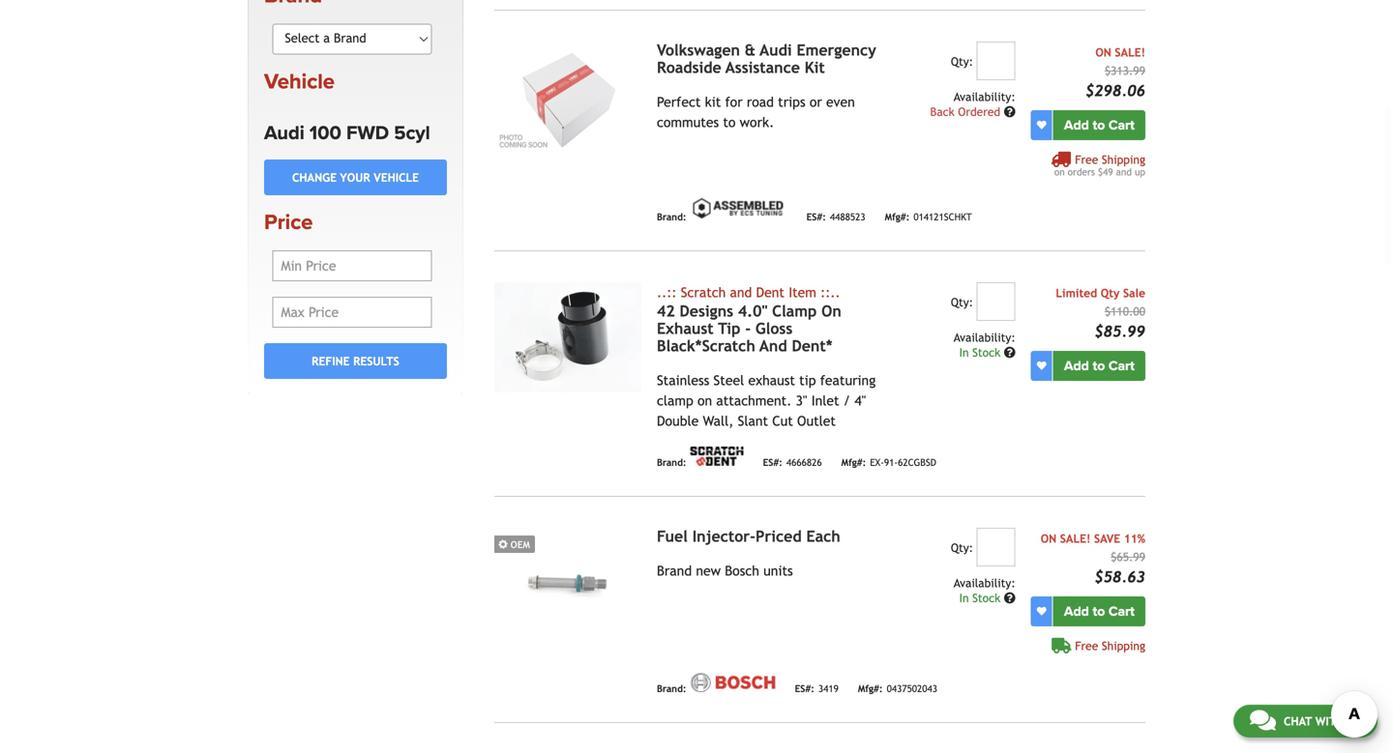 Task type: describe. For each thing, give the bounding box(es) containing it.
in stock for $58.63
[[960, 592, 1004, 605]]

add to cart button for $85.99
[[1054, 351, 1146, 381]]

back ordered
[[931, 105, 1004, 118]]

comments image
[[1250, 709, 1276, 733]]

double
[[657, 414, 699, 429]]

42
[[657, 302, 675, 320]]

$85.99
[[1095, 323, 1146, 341]]

3419
[[819, 684, 839, 695]]

orders
[[1068, 166, 1096, 178]]

steel
[[714, 373, 745, 388]]

availability: for $58.63
[[954, 577, 1016, 590]]

3"
[[796, 393, 808, 409]]

free for free shipping on orders $49 and up
[[1075, 153, 1099, 166]]

black*scratch
[[657, 337, 756, 355]]

stainless
[[657, 373, 710, 388]]

priced
[[756, 528, 802, 546]]

item
[[789, 285, 817, 300]]

es#: 4666826
[[763, 457, 822, 469]]

1 vertical spatial mfg#:
[[842, 457, 867, 469]]

or
[[810, 94, 822, 110]]

mfg#: for fuel injector-priced each
[[858, 684, 883, 695]]

fwd
[[347, 121, 389, 145]]

to for $298.06
[[1093, 117, 1106, 133]]

road
[[747, 94, 774, 110]]

stainless steel exhaust tip featuring clamp on attachment. 3" inlet / 4" double wall, slant cut outlet
[[657, 373, 876, 429]]

to inside perfect kit for road trips or even commutes to work.
[[723, 115, 736, 130]]

chat
[[1284, 715, 1313, 729]]

fuel injector-priced each link
[[657, 528, 841, 546]]

62cgbsd
[[898, 457, 937, 469]]

change your vehicle
[[292, 171, 419, 184]]

1 vertical spatial audi
[[264, 121, 305, 145]]

$49
[[1098, 166, 1114, 178]]

mfg#: ex-91-62cgbsd
[[842, 457, 937, 469]]

change your vehicle link
[[264, 160, 447, 195]]

up
[[1135, 166, 1146, 178]]

kit
[[805, 58, 825, 76]]

thumbnail image image
[[495, 42, 642, 152]]

bosch - corporate logo image
[[691, 674, 776, 693]]

add to wish list image for $298.06
[[1037, 120, 1047, 130]]

perfect kit for road trips or even commutes to work.
[[657, 94, 855, 130]]

qty: for $58.63
[[951, 541, 974, 555]]

on sale! $313.99 $298.06
[[1086, 45, 1146, 100]]

brand new bosch units
[[657, 564, 793, 579]]

brand
[[657, 564, 692, 579]]

-
[[745, 320, 751, 338]]

dent*
[[792, 337, 833, 355]]

refine
[[312, 355, 350, 368]]

1 vertical spatial es#:
[[763, 457, 783, 469]]

4488523
[[830, 212, 866, 223]]

audi 100 fwd 5cyl
[[264, 121, 430, 145]]

trips
[[778, 94, 806, 110]]

$298.06
[[1086, 82, 1146, 100]]

sale! for $298.06
[[1115, 45, 1146, 59]]

scratch and dent item 42 designs 4.0" clamp on exhaust tip - gloss black*scratch and dent*
[[657, 285, 842, 355]]

stock for $85.99
[[973, 346, 1001, 359]]

add for $85.99
[[1065, 358, 1090, 374]]

es#: 3419
[[795, 684, 839, 695]]

add to wish list image
[[1037, 607, 1047, 617]]

gloss
[[756, 320, 793, 338]]

limited qty sale $110.00 $85.99
[[1056, 286, 1146, 341]]

availability: for $85.99
[[954, 331, 1016, 344]]

fuel injector-priced each
[[657, 528, 841, 546]]

price
[[264, 210, 313, 236]]

11%
[[1124, 532, 1146, 546]]

scratch & dent - corporate logo image
[[691, 447, 744, 466]]

es#: 4488523
[[807, 212, 866, 223]]

on
[[822, 302, 842, 320]]

refine results
[[312, 355, 400, 368]]

$110.00
[[1105, 305, 1146, 318]]

es#: for audi
[[807, 212, 826, 223]]

sale
[[1124, 286, 1146, 300]]

assistance
[[726, 58, 800, 76]]

kit
[[705, 94, 721, 110]]

and inside free shipping on orders $49 and up
[[1117, 166, 1132, 178]]

on for $58.63
[[1041, 532, 1057, 546]]

add to cart for $298.06
[[1065, 117, 1135, 133]]

wall,
[[703, 414, 734, 429]]

back
[[931, 105, 955, 118]]

100
[[310, 121, 342, 145]]

4"
[[855, 393, 866, 409]]

clamp
[[657, 393, 694, 409]]

and inside scratch and dent item 42 designs 4.0" clamp on exhaust tip - gloss black*scratch and dent*
[[730, 285, 752, 300]]

scratch
[[681, 285, 726, 300]]

perfect
[[657, 94, 701, 110]]

volkswagen & audi emergency roadside assistance kit link
[[657, 41, 877, 76]]

in stock for $85.99
[[960, 346, 1004, 359]]

add to wish list image for $85.99
[[1037, 361, 1047, 371]]

4.0"
[[738, 302, 768, 320]]

on for $298.06
[[1096, 45, 1112, 59]]

free shipping on orders $49 and up
[[1055, 153, 1146, 178]]

cart for $298.06
[[1109, 117, 1135, 133]]

designs
[[680, 302, 734, 320]]

new
[[696, 564, 721, 579]]

$65.99
[[1111, 551, 1146, 564]]

chat with us
[[1284, 715, 1362, 729]]

$313.99
[[1105, 64, 1146, 77]]

/
[[844, 393, 851, 409]]

work.
[[740, 115, 774, 130]]



Task type: vqa. For each thing, say whether or not it's contained in the screenshot.
Specials
no



Task type: locate. For each thing, give the bounding box(es) containing it.
1 vertical spatial question circle image
[[1004, 593, 1016, 604]]

es#3419 - 0437502043 - fuel injector-priced each - brand new bosch units - bosch - audi volkswagen image
[[495, 528, 642, 639]]

question circle image for $58.63
[[1004, 593, 1016, 604]]

1 horizontal spatial on
[[1096, 45, 1112, 59]]

brand: left bosch - corporate logo
[[657, 684, 687, 695]]

cart
[[1109, 117, 1135, 133], [1109, 358, 1135, 374], [1109, 604, 1135, 620]]

cut
[[773, 414, 793, 429]]

even
[[827, 94, 855, 110]]

sale! inside on sale! $313.99 $298.06
[[1115, 45, 1146, 59]]

inlet
[[812, 393, 840, 409]]

qty:
[[951, 55, 974, 68], [951, 296, 974, 309], [951, 541, 974, 555]]

2 vertical spatial mfg#:
[[858, 684, 883, 695]]

sale! for $58.63
[[1061, 532, 1091, 546]]

0 vertical spatial in stock
[[960, 346, 1004, 359]]

each
[[807, 528, 841, 546]]

1 vertical spatial stock
[[973, 592, 1001, 605]]

1 horizontal spatial and
[[1117, 166, 1132, 178]]

1 vertical spatial on
[[698, 393, 713, 409]]

shipping for free shipping
[[1102, 640, 1146, 653]]

1 vertical spatial add to cart button
[[1054, 351, 1146, 381]]

add to cart up the free shipping
[[1065, 604, 1135, 620]]

None number field
[[977, 42, 1016, 80], [977, 283, 1016, 321], [977, 528, 1016, 567], [977, 42, 1016, 80], [977, 283, 1016, 321], [977, 528, 1016, 567]]

0 vertical spatial mfg#:
[[885, 212, 910, 223]]

shipping down $58.63
[[1102, 640, 1146, 653]]

3 availability: from the top
[[954, 577, 1016, 590]]

audi left 100
[[264, 121, 305, 145]]

free shipping
[[1075, 640, 1146, 653]]

0 vertical spatial brand:
[[657, 212, 687, 223]]

3 brand: from the top
[[657, 684, 687, 695]]

roadside
[[657, 58, 722, 76]]

2 stock from the top
[[973, 592, 1001, 605]]

1 vertical spatial add to cart
[[1065, 358, 1135, 374]]

es#: left 3419
[[795, 684, 815, 695]]

3 add to cart from the top
[[1065, 604, 1135, 620]]

dent
[[756, 285, 785, 300]]

1 vertical spatial brand:
[[657, 457, 687, 469]]

$58.63
[[1095, 569, 1146, 586]]

0 vertical spatial audi
[[760, 41, 792, 59]]

audi
[[760, 41, 792, 59], [264, 121, 305, 145]]

3 add from the top
[[1065, 604, 1090, 620]]

on up wall,
[[698, 393, 713, 409]]

mfg#: left ex- on the bottom of the page
[[842, 457, 867, 469]]

1 horizontal spatial on
[[1055, 166, 1065, 178]]

sale! inside on sale!                         save 11% $65.99 $58.63
[[1061, 532, 1091, 546]]

0 horizontal spatial and
[[730, 285, 752, 300]]

vehicle inside change your vehicle link
[[374, 171, 419, 184]]

1 free from the top
[[1075, 153, 1099, 166]]

1 horizontal spatial sale!
[[1115, 45, 1146, 59]]

on left save on the bottom of the page
[[1041, 532, 1057, 546]]

1 vertical spatial and
[[730, 285, 752, 300]]

1 vertical spatial shipping
[[1102, 640, 1146, 653]]

assembled by ecs - corporate logo image
[[691, 196, 787, 221]]

on left orders
[[1055, 166, 1065, 178]]

exhaust
[[657, 320, 714, 338]]

es#:
[[807, 212, 826, 223], [763, 457, 783, 469], [795, 684, 815, 695]]

add to cart down "$85.99"
[[1065, 358, 1135, 374]]

1 in from the top
[[960, 346, 969, 359]]

and
[[1117, 166, 1132, 178], [730, 285, 752, 300]]

0 vertical spatial add to cart
[[1065, 117, 1135, 133]]

to up the free shipping
[[1093, 604, 1106, 620]]

2 vertical spatial add
[[1065, 604, 1090, 620]]

in stock
[[960, 346, 1004, 359], [960, 592, 1004, 605]]

audi right "&"
[[760, 41, 792, 59]]

shipping for free shipping on orders $49 and up
[[1102, 153, 1146, 166]]

vehicle right "your"
[[374, 171, 419, 184]]

tip
[[718, 320, 741, 338]]

2 vertical spatial brand:
[[657, 684, 687, 695]]

brand: down double in the bottom of the page
[[657, 457, 687, 469]]

Max Price number field
[[272, 297, 432, 328]]

free down $58.63
[[1075, 640, 1099, 653]]

0 vertical spatial add to wish list image
[[1037, 120, 1047, 130]]

refine results link
[[264, 344, 447, 380]]

add to wish list image
[[1037, 120, 1047, 130], [1037, 361, 1047, 371]]

cart for $85.99
[[1109, 358, 1135, 374]]

to down for
[[723, 115, 736, 130]]

2 qty: from the top
[[951, 296, 974, 309]]

0 vertical spatial cart
[[1109, 117, 1135, 133]]

4666826
[[787, 457, 822, 469]]

2 vertical spatial availability:
[[954, 577, 1016, 590]]

mfg#: 0437502043
[[858, 684, 938, 695]]

0 horizontal spatial vehicle
[[264, 69, 335, 95]]

sale! up $313.99
[[1115, 45, 1146, 59]]

3 add to cart button from the top
[[1054, 597, 1146, 627]]

add right add to wish list icon
[[1065, 604, 1090, 620]]

save
[[1095, 532, 1121, 546]]

0 horizontal spatial on
[[1041, 532, 1057, 546]]

2 cart from the top
[[1109, 358, 1135, 374]]

91-
[[885, 457, 898, 469]]

1 brand: from the top
[[657, 212, 687, 223]]

0 vertical spatial es#:
[[807, 212, 826, 223]]

1 horizontal spatial audi
[[760, 41, 792, 59]]

fuel
[[657, 528, 688, 546]]

0 vertical spatial on
[[1055, 166, 1065, 178]]

1 vertical spatial add
[[1065, 358, 1090, 374]]

availability:
[[954, 90, 1016, 103], [954, 331, 1016, 344], [954, 577, 1016, 590]]

volkswagen & audi emergency roadside assistance kit
[[657, 41, 877, 76]]

1 vertical spatial free
[[1075, 640, 1099, 653]]

cart down $298.06
[[1109, 117, 1135, 133]]

on sale!                         save 11% $65.99 $58.63
[[1041, 532, 1146, 586]]

to for $85.99
[[1093, 358, 1106, 374]]

1 vertical spatial add to wish list image
[[1037, 361, 1047, 371]]

2 add to wish list image from the top
[[1037, 361, 1047, 371]]

sale! left save on the bottom of the page
[[1061, 532, 1091, 546]]

1 add from the top
[[1065, 117, 1090, 133]]

free inside free shipping on orders $49 and up
[[1075, 153, 1099, 166]]

shipping inside free shipping on orders $49 and up
[[1102, 153, 1146, 166]]

vehicle
[[264, 69, 335, 95], [374, 171, 419, 184]]

limited
[[1056, 286, 1098, 300]]

0 vertical spatial add to cart button
[[1054, 110, 1146, 140]]

in for $85.99
[[960, 346, 969, 359]]

es#: left the 4488523
[[807, 212, 826, 223]]

results
[[353, 355, 400, 368]]

vehicle up 100
[[264, 69, 335, 95]]

cart down $58.63
[[1109, 604, 1135, 620]]

0 vertical spatial free
[[1075, 153, 1099, 166]]

2 question circle image from the top
[[1004, 593, 1016, 604]]

1 vertical spatial cart
[[1109, 358, 1135, 374]]

to down "$85.99"
[[1093, 358, 1106, 374]]

2 in from the top
[[960, 592, 969, 605]]

on up $313.99
[[1096, 45, 1112, 59]]

to down $298.06
[[1093, 117, 1106, 133]]

audi inside volkswagen & audi emergency roadside assistance kit
[[760, 41, 792, 59]]

2 shipping from the top
[[1102, 640, 1146, 653]]

add to cart button for $58.63
[[1054, 597, 1146, 627]]

2 vertical spatial cart
[[1109, 604, 1135, 620]]

1 vertical spatial availability:
[[954, 331, 1016, 344]]

on
[[1096, 45, 1112, 59], [1041, 532, 1057, 546]]

0 vertical spatial question circle image
[[1004, 106, 1016, 118]]

add to cart down $298.06
[[1065, 117, 1135, 133]]

0 vertical spatial availability:
[[954, 90, 1016, 103]]

add to cart for $85.99
[[1065, 358, 1135, 374]]

0 vertical spatial vehicle
[[264, 69, 335, 95]]

exhaust
[[749, 373, 796, 388]]

mfg#: left the 014121schkt
[[885, 212, 910, 223]]

qty: for $298.06
[[951, 55, 974, 68]]

outlet
[[798, 414, 836, 429]]

volkswagen
[[657, 41, 740, 59]]

question circle image
[[1004, 106, 1016, 118], [1004, 593, 1016, 604]]

0437502043
[[887, 684, 938, 695]]

cart for $58.63
[[1109, 604, 1135, 620]]

add to cart button for $298.06
[[1054, 110, 1146, 140]]

1 horizontal spatial vehicle
[[374, 171, 419, 184]]

0 vertical spatial qty:
[[951, 55, 974, 68]]

add for $58.63
[[1065, 604, 1090, 620]]

mfg#:
[[885, 212, 910, 223], [842, 457, 867, 469], [858, 684, 883, 695]]

shipping right orders
[[1102, 153, 1146, 166]]

in for $58.63
[[960, 592, 969, 605]]

free left the up
[[1075, 153, 1099, 166]]

1 vertical spatial on
[[1041, 532, 1057, 546]]

1 cart from the top
[[1109, 117, 1135, 133]]

es#: left 4666826
[[763, 457, 783, 469]]

question circle image
[[1004, 347, 1016, 359]]

ex-
[[870, 457, 885, 469]]

1 vertical spatial qty:
[[951, 296, 974, 309]]

commutes
[[657, 115, 719, 130]]

to for $58.63
[[1093, 604, 1106, 620]]

ordered
[[958, 105, 1001, 118]]

2 add to cart from the top
[[1065, 358, 1135, 374]]

1 add to cart from the top
[[1065, 117, 1135, 133]]

0 vertical spatial and
[[1117, 166, 1132, 178]]

es#4666826 - ex-91-62cgbsd - 42 designs 4.0" clamp on exhaust tip - gloss black*scratch and dent* - stainless steel exhaust tip featuring clamp on attachment. 3" inlet / 4" double wall, slant cut outlet - scratch & dent - audi bmw volkswagen image
[[495, 283, 642, 393]]

1 in stock from the top
[[960, 346, 1004, 359]]

your
[[340, 171, 370, 184]]

on inside stainless steel exhaust tip featuring clamp on attachment. 3" inlet / 4" double wall, slant cut outlet
[[698, 393, 713, 409]]

brand: left assembled by ecs - corporate logo at top
[[657, 212, 687, 223]]

add to cart for $58.63
[[1065, 604, 1135, 620]]

brand: for fuel injector-priced each
[[657, 684, 687, 695]]

1 stock from the top
[[973, 346, 1001, 359]]

mfg#: for volkswagen & audi emergency roadside assistance kit
[[885, 212, 910, 223]]

on inside on sale! $313.99 $298.06
[[1096, 45, 1112, 59]]

2 add from the top
[[1065, 358, 1090, 374]]

2 vertical spatial qty:
[[951, 541, 974, 555]]

attachment.
[[717, 393, 792, 409]]

in
[[960, 346, 969, 359], [960, 592, 969, 605]]

&
[[745, 41, 756, 59]]

0 vertical spatial on
[[1096, 45, 1112, 59]]

add to cart button down "$85.99"
[[1054, 351, 1146, 381]]

1 qty: from the top
[[951, 55, 974, 68]]

42 designs 4.0" clamp on exhaust tip - gloss black*scratch and dent* link
[[657, 302, 842, 355]]

brand:
[[657, 212, 687, 223], [657, 457, 687, 469], [657, 684, 687, 695]]

2 vertical spatial add to cart
[[1065, 604, 1135, 620]]

on inside on sale!                         save 11% $65.99 $58.63
[[1041, 532, 1057, 546]]

on
[[1055, 166, 1065, 178], [698, 393, 713, 409]]

emergency
[[797, 41, 877, 59]]

injector-
[[693, 528, 756, 546]]

availability: for $298.06
[[954, 90, 1016, 103]]

1 vertical spatial sale!
[[1061, 532, 1091, 546]]

chat with us link
[[1234, 706, 1378, 738]]

stock for $58.63
[[973, 592, 1001, 605]]

add down limited qty sale $110.00 $85.99
[[1065, 358, 1090, 374]]

stock
[[973, 346, 1001, 359], [973, 592, 1001, 605]]

2 vertical spatial es#:
[[795, 684, 815, 695]]

add to cart button down $298.06
[[1054, 110, 1146, 140]]

for
[[725, 94, 743, 110]]

brand: for volkswagen & audi emergency roadside assistance kit
[[657, 212, 687, 223]]

0 vertical spatial stock
[[973, 346, 1001, 359]]

featuring
[[821, 373, 876, 388]]

sale!
[[1115, 45, 1146, 59], [1061, 532, 1091, 546]]

question circle image for $298.06
[[1004, 106, 1016, 118]]

add up free shipping on orders $49 and up at right top
[[1065, 117, 1090, 133]]

units
[[764, 564, 793, 579]]

Min Price number field
[[272, 251, 432, 282]]

tip
[[800, 373, 816, 388]]

0 horizontal spatial on
[[698, 393, 713, 409]]

1 vertical spatial in
[[960, 592, 969, 605]]

1 add to cart button from the top
[[1054, 110, 1146, 140]]

cart down "$85.99"
[[1109, 358, 1135, 374]]

1 availability: from the top
[[954, 90, 1016, 103]]

change
[[292, 171, 337, 184]]

bosch
[[725, 564, 760, 579]]

2 brand: from the top
[[657, 457, 687, 469]]

0 horizontal spatial audi
[[264, 121, 305, 145]]

0 vertical spatial add
[[1065, 117, 1090, 133]]

2 free from the top
[[1075, 640, 1099, 653]]

0 vertical spatial in
[[960, 346, 969, 359]]

014121schkt
[[914, 212, 972, 223]]

0 horizontal spatial sale!
[[1061, 532, 1091, 546]]

3 cart from the top
[[1109, 604, 1135, 620]]

and left the up
[[1117, 166, 1132, 178]]

0 vertical spatial shipping
[[1102, 153, 1146, 166]]

1 vertical spatial in stock
[[960, 592, 1004, 605]]

1 vertical spatial vehicle
[[374, 171, 419, 184]]

5cyl
[[394, 121, 430, 145]]

clamp
[[773, 302, 817, 320]]

us
[[1348, 715, 1362, 729]]

1 shipping from the top
[[1102, 153, 1146, 166]]

1 question circle image from the top
[[1004, 106, 1016, 118]]

mfg#: 014121schkt
[[885, 212, 972, 223]]

add to cart button up the free shipping
[[1054, 597, 1146, 627]]

2 add to cart button from the top
[[1054, 351, 1146, 381]]

add for $298.06
[[1065, 117, 1090, 133]]

2 in stock from the top
[[960, 592, 1004, 605]]

3 qty: from the top
[[951, 541, 974, 555]]

1 add to wish list image from the top
[[1037, 120, 1047, 130]]

qty: for $85.99
[[951, 296, 974, 309]]

free for free shipping
[[1075, 640, 1099, 653]]

with
[[1316, 715, 1344, 729]]

mfg#: left 0437502043
[[858, 684, 883, 695]]

on inside free shipping on orders $49 and up
[[1055, 166, 1065, 178]]

0 vertical spatial sale!
[[1115, 45, 1146, 59]]

2 vertical spatial add to cart button
[[1054, 597, 1146, 627]]

es#: for priced
[[795, 684, 815, 695]]

2 availability: from the top
[[954, 331, 1016, 344]]

and up 4.0"
[[730, 285, 752, 300]]



